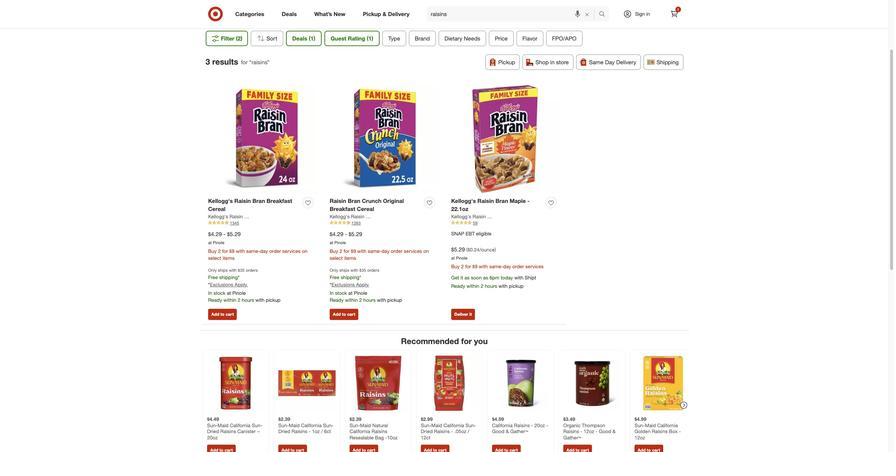 Task type: locate. For each thing, give the bounding box(es) containing it.
1 on from the left
[[302, 248, 308, 254]]

1 ships from the left
[[218, 268, 228, 273]]

within inside get it as soon as 6pm today with shipt ready within 2 hours with pickup
[[467, 283, 480, 289]]

maid inside $4.49 sun-maid california sun- dried raisins canister – 20oz
[[218, 422, 228, 428]]

same- inside $5.29 ( $0.24 /ounce ) at pinole buy 2 for $9 with same-day order services
[[489, 263, 503, 269]]

within for raisin bran crunch original breakfast cereal
[[345, 297, 358, 303]]

kellogg's raisin bran up 1283
[[330, 213, 376, 219]]

maid
[[218, 422, 228, 428], [289, 422, 300, 428], [360, 422, 371, 428], [431, 422, 442, 428], [645, 422, 656, 428]]

1 horizontal spatial pickup
[[388, 297, 402, 303]]

0 vertical spatial 20oz
[[534, 422, 545, 428]]

it right deliver
[[470, 312, 472, 317]]

dried inside $2.39 sun-maid california sun- dried raisins - 1oz / 6ct
[[278, 428, 290, 434]]

ships for cereal
[[218, 268, 228, 273]]

(1) right 'rating'
[[367, 35, 373, 42]]

cart for breakfast
[[347, 312, 355, 317]]

$4.49
[[207, 416, 219, 422]]

1 link
[[667, 6, 682, 22]]

2 good from the left
[[599, 428, 611, 434]]

add to cart button for breakfast
[[330, 309, 359, 320]]

sun-maid california sun-dried raisins canister – 20oz image
[[207, 355, 264, 412], [207, 355, 264, 412]]

california for 1oz
[[301, 422, 322, 428]]

2 horizontal spatial &
[[613, 428, 616, 434]]

1 stock from the left
[[214, 290, 226, 296]]

1 vertical spatial in
[[551, 59, 555, 66]]

add for raisin bran crunch original breakfast cereal
[[333, 312, 341, 317]]

/ounce
[[480, 247, 495, 253]]

(
[[466, 247, 468, 253]]

0 horizontal spatial 12oz
[[584, 428, 594, 434]]

same- for breakfast
[[368, 248, 382, 254]]

california inside '$2.99 sun-maid california sun- dried raisins - .05oz / 12ct'
[[444, 422, 464, 428]]

2 orders from the left
[[367, 268, 380, 273]]

pickup for pickup & delivery
[[363, 10, 381, 17]]

$5.29 down 1345
[[227, 231, 241, 238]]

sun- inside $2.39 sun-maid natural california raisins resealable bag -10oz
[[350, 422, 360, 428]]

2 as from the left
[[483, 274, 488, 280]]

kellogg's raisin bran link up 59
[[451, 213, 498, 220]]

delivery up type button
[[388, 10, 410, 17]]

1 vertical spatial breakfast
[[330, 205, 355, 212]]

2 to from the left
[[342, 312, 346, 317]]

maid for sun-maid california sun- dried raisins canister – 20oz
[[218, 422, 228, 428]]

california up 'canister'
[[230, 422, 250, 428]]

raisins inside $4.49 sun-maid california sun- dried raisins canister – 20oz
[[220, 428, 236, 434]]

pickup inside get it as soon as 6pm today with shipt ready within 2 hours with pickup
[[509, 283, 524, 289]]

add for kellogg's raisin bran breakfast cereal
[[211, 312, 219, 317]]

20oz inside $4.59 california raisins - 20oz - good & gather™
[[534, 422, 545, 428]]

/ right .05oz
[[468, 428, 469, 434]]

kellogg's down 'kellogg's raisin bran breakfast cereal'
[[208, 213, 228, 219]]

1 as from the left
[[465, 274, 470, 280]]

1345
[[230, 220, 239, 226]]

buy inside $5.29 ( $0.24 /ounce ) at pinole buy 2 for $9 with same-day order services
[[451, 263, 460, 269]]

kellogg's raisin bran link for raisin bran crunch original breakfast cereal
[[330, 213, 376, 220]]

2 add from the left
[[333, 312, 341, 317]]

1 orders from the left
[[246, 268, 258, 273]]

order for raisin bran crunch original breakfast cereal
[[391, 248, 403, 254]]

1 vertical spatial gather™
[[563, 434, 581, 440]]

kellogg's down raisin bran crunch original breakfast cereal
[[330, 213, 350, 219]]

1 horizontal spatial ready
[[330, 297, 344, 303]]

$9 down 1345
[[229, 248, 235, 254]]

- inside $4.99 sun-maid california golden raisins box - 12oz
[[679, 428, 681, 434]]

at inside $5.29 ( $0.24 /ounce ) at pinole buy 2 for $9 with same-day order services
[[451, 255, 455, 261]]

2 kellogg's raisin bran from the left
[[330, 213, 376, 219]]

2 dried from the left
[[278, 428, 290, 434]]

exclusions for cereal
[[210, 281, 233, 287]]

1 horizontal spatial apply.
[[356, 281, 369, 287]]

deliver it
[[455, 312, 472, 317]]

4 sun- from the left
[[323, 422, 334, 428]]

$4.29
[[208, 231, 222, 238], [330, 231, 343, 238]]

kellogg's raisin bran link up 1345
[[208, 213, 255, 220]]

0 vertical spatial it
[[461, 274, 463, 280]]

1 free from the left
[[208, 274, 218, 280]]

$4.29 - $5.29 at pinole buy 2 for $9 with same-day order services on select items down 1345 link
[[208, 231, 308, 261]]

1 horizontal spatial to
[[342, 312, 346, 317]]

free
[[208, 274, 218, 280], [330, 274, 340, 280]]

1 horizontal spatial exclusions apply. link
[[332, 281, 369, 287]]

1 vertical spatial pickup
[[499, 59, 515, 66]]

0 horizontal spatial $2.39
[[278, 416, 290, 422]]

1 vertical spatial deals
[[292, 35, 307, 42]]

0 vertical spatial gather™
[[510, 428, 528, 434]]

raisin for kellogg's raisin bran 'link' for raisin bran crunch original breakfast cereal
[[351, 213, 365, 219]]

1 apply. from the left
[[235, 281, 248, 287]]

good
[[492, 428, 504, 434], [599, 428, 611, 434]]

ships for breakfast
[[340, 268, 349, 273]]

0 horizontal spatial &
[[383, 10, 387, 17]]

cart
[[226, 312, 234, 317], [347, 312, 355, 317]]

kellogg's
[[208, 197, 233, 204], [451, 197, 476, 204], [208, 213, 228, 219], [330, 213, 350, 219], [451, 213, 471, 219]]

2 $4.29 - $5.29 at pinole buy 2 for $9 with same-day order services on select items from the left
[[330, 231, 429, 261]]

dried inside $4.49 sun-maid california sun- dried raisins canister – 20oz
[[207, 428, 219, 434]]

it for get
[[461, 274, 463, 280]]

bag
[[375, 434, 384, 440]]

breakfast up 1283
[[330, 205, 355, 212]]

4 maid from the left
[[431, 422, 442, 428]]

kellogg's inside kellogg's raisin bran maple - 22.1oz
[[451, 197, 476, 204]]

1 horizontal spatial $2.39
[[350, 416, 361, 422]]

results
[[212, 57, 238, 66]]

2 only ships with $35 orders free shipping * * exclusions apply. in stock at  pinole ready within 2 hours with pickup from the left
[[330, 268, 402, 303]]

pickup down price
[[499, 59, 515, 66]]

california inside $2.39 sun-maid natural california raisins resealable bag -10oz
[[350, 428, 370, 434]]

same- down 1345 link
[[246, 248, 260, 254]]

0 horizontal spatial 20oz
[[207, 434, 218, 440]]

0 horizontal spatial items
[[223, 255, 235, 261]]

bran up 1345 link
[[253, 197, 265, 204]]

1 kellogg's raisin bran link from the left
[[208, 213, 255, 220]]

maid inside $4.99 sun-maid california golden raisins box - 12oz
[[645, 422, 656, 428]]

pickup
[[509, 283, 524, 289], [266, 297, 281, 303], [388, 297, 402, 303]]

0 horizontal spatial hours
[[242, 297, 254, 303]]

3 kellogg's raisin bran from the left
[[451, 213, 498, 219]]

1 to from the left
[[221, 312, 225, 317]]

1 horizontal spatial kellogg's raisin bran link
[[330, 213, 376, 220]]

$35
[[238, 268, 245, 273], [360, 268, 366, 273]]

maid for sun-maid california sun- dried raisins - .05oz / 12ct
[[431, 422, 442, 428]]

0 horizontal spatial as
[[465, 274, 470, 280]]

2 horizontal spatial $5.29
[[451, 246, 465, 253]]

order inside $5.29 ( $0.24 /ounce ) at pinole buy 2 for $9 with same-day order services
[[513, 263, 524, 269]]

1 horizontal spatial gather™
[[563, 434, 581, 440]]

2 horizontal spatial ready
[[451, 283, 465, 289]]

deals
[[282, 10, 297, 17], [292, 35, 307, 42]]

bran left maple
[[496, 197, 508, 204]]

0 horizontal spatial add
[[211, 312, 219, 317]]

1 vertical spatial 12oz
[[635, 434, 645, 440]]

1 horizontal spatial 12oz
[[635, 434, 645, 440]]

2 ships from the left
[[340, 268, 349, 273]]

1 horizontal spatial breakfast
[[330, 205, 355, 212]]

kellogg's up 22.1oz
[[451, 197, 476, 204]]

brand
[[415, 35, 430, 42]]

2 horizontal spatial pickup
[[509, 283, 524, 289]]

dried up 12ct
[[421, 428, 433, 434]]

1 horizontal spatial shipping
[[341, 274, 360, 280]]

1 exclusions apply. link from the left
[[210, 281, 248, 287]]

kellogg's raisin bran breakfast cereal image
[[208, 85, 316, 193], [208, 85, 316, 193]]

0 horizontal spatial kellogg's raisin bran
[[208, 213, 255, 219]]

0 horizontal spatial $5.29
[[227, 231, 241, 238]]

stock for cereal
[[214, 290, 226, 296]]

flavor
[[523, 35, 538, 42]]

1 vertical spatial 20oz
[[207, 434, 218, 440]]

1 horizontal spatial /
[[468, 428, 469, 434]]

good inside $4.59 california raisins - 20oz - good & gather™
[[492, 428, 504, 434]]

20oz inside $4.49 sun-maid california sun- dried raisins canister – 20oz
[[207, 434, 218, 440]]

$0.24
[[468, 247, 480, 253]]

free for breakfast
[[330, 274, 340, 280]]

1 cereal from the left
[[208, 205, 226, 212]]

1 add to cart button from the left
[[208, 309, 237, 320]]

1 horizontal spatial services
[[404, 248, 422, 254]]

breakfast up 1345 link
[[267, 197, 292, 204]]

order down 1345 link
[[269, 248, 281, 254]]

california up .05oz
[[444, 422, 464, 428]]

same day delivery
[[589, 59, 637, 66]]

maid for sun-maid natural california raisins resealable bag -10oz
[[360, 422, 371, 428]]

0 horizontal spatial within
[[224, 297, 236, 303]]

2 free from the left
[[330, 274, 340, 280]]

soon
[[471, 274, 482, 280]]

add to cart
[[211, 312, 234, 317], [333, 312, 355, 317]]

add to cart button
[[208, 309, 237, 320], [330, 309, 359, 320]]

0 horizontal spatial order
[[269, 248, 281, 254]]

sun-maid california golden raisins box - 12oz image
[[635, 355, 692, 412], [635, 355, 692, 412]]

1 horizontal spatial only ships with $35 orders free shipping * * exclusions apply. in stock at  pinole ready within 2 hours with pickup
[[330, 268, 402, 303]]

1 horizontal spatial delivery
[[616, 59, 637, 66]]

0 vertical spatial pickup
[[363, 10, 381, 17]]

$2.39 for $2.39 sun-maid natural california raisins resealable bag -10oz
[[350, 416, 361, 422]]

brand button
[[409, 31, 436, 46]]

california up resealable
[[350, 428, 370, 434]]

2 kellogg's raisin bran link from the left
[[330, 213, 376, 220]]

california up the box
[[657, 422, 678, 428]]

as left "6pm" in the right bottom of the page
[[483, 274, 488, 280]]

good down thompson
[[599, 428, 611, 434]]

ready inside get it as soon as 6pm today with shipt ready within 2 hours with pickup
[[451, 283, 465, 289]]

$4.49 sun-maid california sun- dried raisins canister – 20oz
[[207, 416, 262, 440]]

2
[[218, 248, 221, 254], [340, 248, 342, 254], [461, 263, 464, 269], [481, 283, 484, 289], [238, 297, 240, 303], [359, 297, 362, 303]]

2 cart from the left
[[347, 312, 355, 317]]

$35 for breakfast
[[360, 268, 366, 273]]

1 add to cart from the left
[[211, 312, 234, 317]]

12oz down thompson
[[584, 428, 594, 434]]

1 shipping from the left
[[219, 274, 238, 280]]

1 exclusions from the left
[[210, 281, 233, 287]]

add
[[211, 312, 219, 317], [333, 312, 341, 317]]

california down $4.59
[[492, 422, 513, 428]]

1 horizontal spatial $9
[[351, 248, 356, 254]]

for inside 3 results for "raisins"
[[241, 59, 248, 66]]

20oz
[[534, 422, 545, 428], [207, 434, 218, 440]]

sun-
[[207, 422, 218, 428], [252, 422, 262, 428], [278, 422, 289, 428], [323, 422, 334, 428], [350, 422, 360, 428], [421, 422, 431, 428], [466, 422, 476, 428], [635, 422, 645, 428]]

flavor button
[[517, 31, 544, 46]]

gather™
[[510, 428, 528, 434], [563, 434, 581, 440]]

kellogg's raisin bran maple - 22.1oz link
[[451, 197, 543, 213]]

$9 down 1283
[[351, 248, 356, 254]]

1 dried from the left
[[207, 428, 219, 434]]

$9 inside $5.29 ( $0.24 /ounce ) at pinole buy 2 for $9 with same-day order services
[[473, 263, 478, 269]]

kellogg's raisin bran maple - 22.1oz image
[[451, 85, 559, 193], [451, 85, 559, 193]]

1 horizontal spatial on
[[424, 248, 429, 254]]

& inside pickup & delivery link
[[383, 10, 387, 17]]

0 vertical spatial delivery
[[388, 10, 410, 17]]

bran left crunch
[[348, 197, 360, 204]]

3 kellogg's raisin bran link from the left
[[451, 213, 498, 220]]

8 sun- from the left
[[635, 422, 645, 428]]

same- up "6pm" in the right bottom of the page
[[489, 263, 503, 269]]

pickup inside pickup & delivery link
[[363, 10, 381, 17]]

1 horizontal spatial 20oz
[[534, 422, 545, 428]]

in left store
[[551, 59, 555, 66]]

/ inside '$2.99 sun-maid california sun- dried raisins - .05oz / 12ct'
[[468, 428, 469, 434]]

(1) left guest
[[309, 35, 315, 42]]

delivery for pickup & delivery
[[388, 10, 410, 17]]

filter (2) button
[[206, 31, 248, 46]]

exclusions apply. link for breakfast
[[332, 281, 369, 287]]

in inside shop in store button
[[551, 59, 555, 66]]

organic
[[563, 422, 581, 428]]

sun-maid natural california raisins resealable bag -10oz image
[[350, 355, 407, 412], [350, 355, 407, 412]]

1 only ships with $35 orders free shipping * * exclusions apply. in stock at  pinole ready within 2 hours with pickup from the left
[[208, 268, 281, 303]]

pinole inside $5.29 ( $0.24 /ounce ) at pinole buy 2 for $9 with same-day order services
[[456, 255, 468, 261]]

2 stock from the left
[[335, 290, 347, 296]]

0 horizontal spatial free
[[208, 274, 218, 280]]

it right the get
[[461, 274, 463, 280]]

1 horizontal spatial $4.29 - $5.29 at pinole buy 2 for $9 with same-day order services on select items
[[330, 231, 429, 261]]

$5.29
[[227, 231, 241, 238], [349, 231, 362, 238], [451, 246, 465, 253]]

cereal
[[208, 205, 226, 212], [357, 205, 374, 212]]

20oz down $4.49 at the bottom of page
[[207, 434, 218, 440]]

only ships with $35 orders free shipping * * exclusions apply. in stock at  pinole ready within 2 hours with pickup for cereal
[[208, 268, 281, 303]]

-
[[528, 197, 530, 204], [223, 231, 226, 238], [345, 231, 347, 238], [531, 422, 533, 428], [546, 422, 548, 428], [309, 428, 311, 434], [451, 428, 453, 434], [581, 428, 582, 434], [596, 428, 598, 434], [679, 428, 681, 434], [385, 434, 387, 440]]

dried inside '$2.99 sun-maid california sun- dried raisins - .05oz / 12ct'
[[421, 428, 433, 434]]

$4.29 - $5.29 at pinole buy 2 for $9 with same-day order services on select items down 1283 link
[[330, 231, 429, 261]]

maid inside $2.39 sun-maid natural california raisins resealable bag -10oz
[[360, 422, 371, 428]]

0 horizontal spatial cart
[[226, 312, 234, 317]]

1 (1) from the left
[[309, 35, 315, 42]]

day up today
[[503, 263, 511, 269]]

dried for sun-maid california sun- dried raisins - 1oz / 6ct
[[278, 428, 290, 434]]

same- for cereal
[[246, 248, 260, 254]]

2 add to cart from the left
[[333, 312, 355, 317]]

fpo/apo button
[[546, 31, 583, 46]]

delivery right the "day"
[[616, 59, 637, 66]]

1 horizontal spatial order
[[391, 248, 403, 254]]

1 maid from the left
[[218, 422, 228, 428]]

apply. for cereal
[[235, 281, 248, 287]]

1 horizontal spatial cart
[[347, 312, 355, 317]]

maid for sun-maid california golden raisins box - 12oz
[[645, 422, 656, 428]]

What can we help you find? suggestions appear below search field
[[427, 6, 601, 22]]

1 kellogg's raisin bran from the left
[[208, 213, 255, 219]]

raisin inside kellogg's raisin bran maple - 22.1oz
[[478, 197, 494, 204]]

items
[[223, 255, 235, 261], [344, 255, 356, 261]]

kellogg's inside 'kellogg's raisin bran breakfast cereal'
[[208, 197, 233, 204]]

2 horizontal spatial hours
[[485, 283, 497, 289]]

1 $4.29 - $5.29 at pinole buy 2 for $9 with same-day order services on select items from the left
[[208, 231, 308, 261]]

12oz down golden
[[635, 434, 645, 440]]

1 horizontal spatial buy
[[330, 248, 338, 254]]

1 horizontal spatial ships
[[340, 268, 349, 273]]

bran down kellogg's raisin bran maple - 22.1oz
[[487, 213, 498, 219]]

dried down $4.49 at the bottom of page
[[207, 428, 219, 434]]

dried right –
[[278, 428, 290, 434]]

1 horizontal spatial add to cart
[[333, 312, 355, 317]]

pinole
[[213, 240, 224, 245], [335, 240, 346, 245], [456, 255, 468, 261], [232, 290, 246, 296], [354, 290, 367, 296]]

0 horizontal spatial gather™
[[510, 428, 528, 434]]

it inside button
[[470, 312, 472, 317]]

recommended for you
[[401, 336, 488, 346]]

2 apply. from the left
[[356, 281, 369, 287]]

2 $2.39 from the left
[[350, 416, 361, 422]]

0 horizontal spatial $4.29 - $5.29 at pinole buy 2 for $9 with same-day order services on select items
[[208, 231, 308, 261]]

1 good from the left
[[492, 428, 504, 434]]

california raisins - 20oz - good & gather™ image
[[492, 355, 549, 412], [492, 355, 549, 412]]

raisins
[[514, 422, 530, 428], [220, 428, 236, 434], [292, 428, 307, 434], [372, 428, 387, 434], [434, 428, 450, 434], [563, 428, 579, 434], [652, 428, 668, 434]]

bran inside raisin bran crunch original breakfast cereal
[[348, 197, 360, 204]]

1 $4.29 from the left
[[208, 231, 222, 238]]

1 $35 from the left
[[238, 268, 245, 273]]

kellogg's raisin bran up 1345
[[208, 213, 255, 219]]

raisin
[[234, 197, 251, 204], [330, 197, 346, 204], [478, 197, 494, 204], [230, 213, 243, 219], [351, 213, 365, 219], [473, 213, 486, 219]]

0 horizontal spatial shipping
[[219, 274, 238, 280]]

$2.39 inside $2.39 sun-maid california sun- dried raisins - 1oz / 6ct
[[278, 416, 290, 422]]

sign
[[635, 11, 645, 17]]

1 horizontal spatial select
[[330, 255, 343, 261]]

buy for cereal
[[208, 248, 217, 254]]

0 horizontal spatial $9
[[229, 248, 235, 254]]

1 horizontal spatial pickup
[[499, 59, 515, 66]]

select for breakfast
[[330, 255, 343, 261]]

1 add from the left
[[211, 312, 219, 317]]

same- down 1283 link
[[368, 248, 382, 254]]

kellogg's down 22.1oz
[[451, 213, 471, 219]]

california up the 1oz
[[301, 422, 322, 428]]

1 horizontal spatial $5.29
[[349, 231, 362, 238]]

$5.29 left (
[[451, 246, 465, 253]]

ready
[[451, 283, 465, 289], [208, 297, 222, 303], [330, 297, 344, 303]]

1 horizontal spatial free
[[330, 274, 340, 280]]

golden
[[635, 428, 651, 434]]

kellogg's raisin bran link up 1283
[[330, 213, 376, 220]]

1 $2.39 from the left
[[278, 416, 290, 422]]

2 $35 from the left
[[360, 268, 366, 273]]

"raisins"
[[249, 59, 270, 66]]

1 select from the left
[[208, 255, 221, 261]]

2 $4.29 from the left
[[330, 231, 343, 238]]

california inside $4.59 california raisins - 20oz - good & gather™
[[492, 422, 513, 428]]

$5.29 inside $5.29 ( $0.24 /ounce ) at pinole buy 2 for $9 with same-day order services
[[451, 246, 465, 253]]

shipping
[[219, 274, 238, 280], [341, 274, 360, 280]]

1 / from the left
[[321, 428, 323, 434]]

2 exclusions from the left
[[332, 281, 355, 287]]

california for –
[[230, 422, 250, 428]]

1 horizontal spatial stock
[[335, 290, 347, 296]]

1 only from the left
[[208, 268, 217, 273]]

$2.39 sun-maid natural california raisins resealable bag -10oz
[[350, 416, 398, 440]]

kellogg's raisin bran maple - 22.1oz
[[451, 197, 530, 212]]

get it as soon as 6pm today with shipt ready within 2 hours with pickup
[[451, 274, 536, 289]]

1 horizontal spatial good
[[599, 428, 611, 434]]

in right sign
[[647, 11, 650, 17]]

pickup for kellogg's raisin bran breakfast cereal
[[266, 297, 281, 303]]

20oz left organic
[[534, 422, 545, 428]]

sun-maid california sun-dried raisins - .05oz / 12ct image
[[421, 355, 478, 412], [421, 355, 478, 412]]

sign in link
[[618, 6, 661, 22]]

raisin bran crunch original breakfast cereal image
[[330, 85, 438, 193], [330, 85, 438, 193]]

what's
[[314, 10, 332, 17]]

california inside $4.49 sun-maid california sun- dried raisins canister – 20oz
[[230, 422, 250, 428]]

order down 1283 link
[[391, 248, 403, 254]]

2 horizontal spatial kellogg's raisin bran link
[[451, 213, 498, 220]]

hours for kellogg's raisin bran breakfast cereal
[[242, 297, 254, 303]]

1 horizontal spatial same-
[[368, 248, 382, 254]]

same day delivery button
[[576, 55, 641, 70]]

exclusions apply. link for cereal
[[210, 281, 248, 287]]

0 horizontal spatial pickup
[[363, 10, 381, 17]]

0 horizontal spatial $4.29
[[208, 231, 222, 238]]

raisin inside raisin bran crunch original breakfast cereal
[[330, 197, 346, 204]]

items for breakfast
[[344, 255, 356, 261]]

bran inside 'kellogg's raisin bran breakfast cereal'
[[253, 197, 265, 204]]

dried for sun-maid california sun- dried raisins canister – 20oz
[[207, 428, 219, 434]]

bran
[[253, 197, 265, 204], [348, 197, 360, 204], [496, 197, 508, 204], [244, 213, 255, 219], [366, 213, 376, 219], [487, 213, 498, 219]]

$9 for breakfast
[[351, 248, 356, 254]]

$4.29 - $5.29 at pinole buy 2 for $9 with same-day order services on select items for crunch
[[330, 231, 429, 261]]

1 vertical spatial it
[[470, 312, 472, 317]]

for
[[241, 59, 248, 66], [222, 248, 228, 254], [344, 248, 350, 254], [465, 263, 471, 269], [461, 336, 472, 346]]

shipt
[[525, 274, 536, 280]]

raisins inside '$2.99 sun-maid california sun- dried raisins - .05oz / 12ct'
[[434, 428, 450, 434]]

1 horizontal spatial &
[[506, 428, 509, 434]]

1 horizontal spatial $35
[[360, 268, 366, 273]]

1 in from the left
[[208, 290, 212, 296]]

/ for 1oz
[[321, 428, 323, 434]]

1 items from the left
[[223, 255, 235, 261]]

12oz
[[584, 428, 594, 434], [635, 434, 645, 440]]

only for raisin bran crunch original breakfast cereal
[[330, 268, 338, 273]]

day down 1283 link
[[382, 248, 390, 254]]

$9 for cereal
[[229, 248, 235, 254]]

cereal inside raisin bran crunch original breakfast cereal
[[357, 205, 374, 212]]

with
[[236, 248, 245, 254], [357, 248, 367, 254], [479, 263, 488, 269], [229, 268, 237, 273], [351, 268, 358, 273], [515, 274, 524, 280], [499, 283, 508, 289], [256, 297, 265, 303], [377, 297, 386, 303]]

1 horizontal spatial cereal
[[357, 205, 374, 212]]

order up today
[[513, 263, 524, 269]]

only ships with $35 orders free shipping * * exclusions apply. in stock at  pinole ready within 2 hours with pickup
[[208, 268, 281, 303], [330, 268, 402, 303]]

california for 12oz
[[657, 422, 678, 428]]

sun-maid california sun-dried raisins - 1oz / 6ct image
[[278, 355, 336, 412], [278, 355, 336, 412]]

1 horizontal spatial as
[[483, 274, 488, 280]]

dried for sun-maid california sun- dried raisins - .05oz / 12ct
[[421, 428, 433, 434]]

california inside $4.99 sun-maid california golden raisins box - 12oz
[[657, 422, 678, 428]]

2 on from the left
[[424, 248, 429, 254]]

/ left 6ct
[[321, 428, 323, 434]]

5 maid from the left
[[645, 422, 656, 428]]

in
[[647, 11, 650, 17], [551, 59, 555, 66]]

2 horizontal spatial dried
[[421, 428, 433, 434]]

pickup up 'rating'
[[363, 10, 381, 17]]

maid inside $2.39 sun-maid california sun- dried raisins - 1oz / 6ct
[[289, 422, 300, 428]]

buy
[[208, 248, 217, 254], [330, 248, 338, 254], [451, 263, 460, 269]]

$4.29 - $5.29 at pinole buy 2 for $9 with same-day order services on select items
[[208, 231, 308, 261], [330, 231, 429, 261]]

& inside $4.59 california raisins - 20oz - good & gather™
[[506, 428, 509, 434]]

2 only from the left
[[330, 268, 338, 273]]

as left soon
[[465, 274, 470, 280]]

2 cereal from the left
[[357, 205, 374, 212]]

2 maid from the left
[[289, 422, 300, 428]]

2 (1) from the left
[[367, 35, 373, 42]]

3 dried from the left
[[421, 428, 433, 434]]

$2.39 inside $2.39 sun-maid natural california raisins resealable bag -10oz
[[350, 416, 361, 422]]

organic thompson raisins - 12oz - good & gather™ image
[[563, 355, 621, 412], [563, 355, 621, 412]]

sign in
[[635, 11, 650, 17]]

2 shipping from the left
[[341, 274, 360, 280]]

kellogg's up 1345
[[208, 197, 233, 204]]

natural
[[372, 422, 388, 428]]

on for raisin bran crunch original breakfast cereal
[[424, 248, 429, 254]]

0 horizontal spatial select
[[208, 255, 221, 261]]

raisin inside 'kellogg's raisin bran breakfast cereal'
[[234, 197, 251, 204]]

kellogg's raisin bran for kellogg's raisin bran maple - 22.1oz
[[451, 213, 498, 219]]

1 horizontal spatial in
[[647, 11, 650, 17]]

22.1oz
[[451, 205, 469, 212]]

kellogg's raisin bran link for kellogg's raisin bran maple - 22.1oz
[[451, 213, 498, 220]]

/ inside $2.39 sun-maid california sun- dried raisins - 1oz / 6ct
[[321, 428, 323, 434]]

2 in from the left
[[330, 290, 334, 296]]

kellogg's raisin bran for raisin bran crunch original breakfast cereal
[[330, 213, 376, 219]]

1 horizontal spatial kellogg's raisin bran
[[330, 213, 376, 219]]

1 horizontal spatial orders
[[367, 268, 380, 273]]

0 horizontal spatial on
[[302, 248, 308, 254]]

delivery inside 'button'
[[616, 59, 637, 66]]

3 maid from the left
[[360, 422, 371, 428]]

exclusions apply. link
[[210, 281, 248, 287], [332, 281, 369, 287]]

deals up deals (1)
[[282, 10, 297, 17]]

2 items from the left
[[344, 255, 356, 261]]

2 exclusions apply. link from the left
[[332, 281, 369, 287]]

(1)
[[309, 35, 315, 42], [367, 35, 373, 42]]

sort button
[[251, 31, 283, 46]]

2 select from the left
[[330, 255, 343, 261]]

what's new
[[314, 10, 346, 17]]

0 horizontal spatial exclusions
[[210, 281, 233, 287]]

cart for cereal
[[226, 312, 234, 317]]

0 horizontal spatial kellogg's raisin bran link
[[208, 213, 255, 220]]

kellogg's raisin bran up 59
[[451, 213, 498, 219]]

2 / from the left
[[468, 428, 469, 434]]

5 sun- from the left
[[350, 422, 360, 428]]

bran down 'kellogg's raisin bran breakfast cereal'
[[244, 213, 255, 219]]

0 horizontal spatial (1)
[[309, 35, 315, 42]]

2 horizontal spatial within
[[467, 283, 480, 289]]

0 horizontal spatial delivery
[[388, 10, 410, 17]]

1283 link
[[330, 220, 438, 226]]

it inside get it as soon as 6pm today with shipt ready within 2 hours with pickup
[[461, 274, 463, 280]]

$9 up soon
[[473, 263, 478, 269]]

add to cart button for cereal
[[208, 309, 237, 320]]

raisins inside $3.49 organic thompson raisins - 12oz - good & gather™
[[563, 428, 579, 434]]

deals down deals link
[[292, 35, 307, 42]]

raisins inside $4.99 sun-maid california golden raisins box - 12oz
[[652, 428, 668, 434]]

ready for kellogg's raisin bran breakfast cereal
[[208, 297, 222, 303]]

0 horizontal spatial it
[[461, 274, 463, 280]]

0 horizontal spatial add to cart
[[211, 312, 234, 317]]

dietary
[[445, 35, 463, 42]]

apply. for breakfast
[[356, 281, 369, 287]]

filter
[[221, 35, 234, 42]]

- inside $2.39 sun-maid natural california raisins resealable bag -10oz
[[385, 434, 387, 440]]

deals for deals (1)
[[292, 35, 307, 42]]

california inside $2.39 sun-maid california sun- dried raisins - 1oz / 6ct
[[301, 422, 322, 428]]

1 cart from the left
[[226, 312, 234, 317]]

$2.39 for $2.39 sun-maid california sun- dried raisins - 1oz / 6ct
[[278, 416, 290, 422]]

2 add to cart button from the left
[[330, 309, 359, 320]]

0 horizontal spatial to
[[221, 312, 225, 317]]

0 horizontal spatial day
[[260, 248, 268, 254]]

0 vertical spatial in
[[647, 11, 650, 17]]

$5.29 down 1283
[[349, 231, 362, 238]]

in inside sign in link
[[647, 11, 650, 17]]

pickup inside pickup button
[[499, 59, 515, 66]]

0 horizontal spatial apply.
[[235, 281, 248, 287]]

maid inside '$2.99 sun-maid california sun- dried raisins - .05oz / 12ct'
[[431, 422, 442, 428]]

1 horizontal spatial in
[[330, 290, 334, 296]]

2 horizontal spatial order
[[513, 263, 524, 269]]

0 horizontal spatial dried
[[207, 428, 219, 434]]

1 horizontal spatial only
[[330, 268, 338, 273]]

1 vertical spatial delivery
[[616, 59, 637, 66]]

select
[[208, 255, 221, 261], [330, 255, 343, 261]]

good down $4.59
[[492, 428, 504, 434]]

0 horizontal spatial in
[[208, 290, 212, 296]]

add to cart for breakfast
[[333, 312, 355, 317]]

day down 1345 link
[[260, 248, 268, 254]]

2 horizontal spatial $9
[[473, 263, 478, 269]]

1 horizontal spatial exclusions
[[332, 281, 355, 287]]

0 horizontal spatial pickup
[[266, 297, 281, 303]]



Task type: describe. For each thing, give the bounding box(es) containing it.
–
[[257, 428, 260, 434]]

delivery for same day delivery
[[616, 59, 637, 66]]

to for cereal
[[221, 312, 225, 317]]

california for .05oz
[[444, 422, 464, 428]]

3 sun- from the left
[[278, 422, 289, 428]]

shipping for cereal
[[219, 274, 238, 280]]

pickup for raisin bran crunch original breakfast cereal
[[388, 297, 402, 303]]

order for kellogg's raisin bran breakfast cereal
[[269, 248, 281, 254]]

snap ebt eligible
[[451, 231, 492, 237]]

advertisement region
[[235, 0, 654, 16]]

fpo/apo
[[552, 35, 577, 42]]

$4.29 for kellogg's raisin bran breakfast cereal
[[208, 231, 222, 238]]

for inside $5.29 ( $0.24 /ounce ) at pinole buy 2 for $9 with same-day order services
[[465, 263, 471, 269]]

only ships with $35 orders free shipping * * exclusions apply. in stock at  pinole ready within 2 hours with pickup for breakfast
[[330, 268, 402, 303]]

original
[[383, 197, 404, 204]]

eligible
[[476, 231, 492, 237]]

1283
[[351, 220, 361, 226]]

raisin for the kellogg's raisin bran breakfast cereal link
[[234, 197, 251, 204]]

thompson
[[582, 422, 605, 428]]

type
[[388, 35, 400, 42]]

shipping for breakfast
[[341, 274, 360, 280]]

bran inside kellogg's raisin bran maple - 22.1oz
[[496, 197, 508, 204]]

rating
[[348, 35, 365, 42]]

3 results for "raisins"
[[206, 57, 270, 66]]

1
[[677, 7, 679, 12]]

$2.99
[[421, 416, 433, 422]]

dietary needs
[[445, 35, 480, 42]]

gather™ inside $4.59 california raisins - 20oz - good & gather™
[[510, 428, 528, 434]]

raisin for kellogg's raisin bran maple - 22.1oz link on the right of the page
[[478, 197, 494, 204]]

day
[[605, 59, 615, 66]]

on for kellogg's raisin bran breakfast cereal
[[302, 248, 308, 254]]

pickup & delivery
[[363, 10, 410, 17]]

$35 for cereal
[[238, 268, 245, 273]]

price
[[495, 35, 508, 42]]

2 inside $5.29 ( $0.24 /ounce ) at pinole buy 2 for $9 with same-day order services
[[461, 263, 464, 269]]

exclusions for breakfast
[[332, 281, 355, 287]]

buy for breakfast
[[330, 248, 338, 254]]

6pm
[[490, 274, 500, 280]]

cereal inside 'kellogg's raisin bran breakfast cereal'
[[208, 205, 226, 212]]

1 sun- from the left
[[207, 422, 218, 428]]

get
[[451, 274, 459, 280]]

deals (1)
[[292, 35, 315, 42]]

you
[[474, 336, 488, 346]]

dietary needs button
[[439, 31, 486, 46]]

bran down raisin bran crunch original breakfast cereal
[[366, 213, 376, 219]]

orders for breakfast
[[367, 268, 380, 273]]

raisins inside $2.39 sun-maid california sun- dried raisins - 1oz / 6ct
[[292, 428, 307, 434]]

raisin bran crunch original breakfast cereal link
[[330, 197, 421, 213]]

10oz
[[387, 434, 398, 440]]

stock for breakfast
[[335, 290, 347, 296]]

select for cereal
[[208, 255, 221, 261]]

shop in store button
[[523, 55, 574, 70]]

$5.29 for cereal
[[227, 231, 241, 238]]

raisins inside $4.59 california raisins - 20oz - good & gather™
[[514, 422, 530, 428]]

$5.29 ( $0.24 /ounce ) at pinole buy 2 for $9 with same-day order services
[[451, 246, 544, 269]]

day inside $5.29 ( $0.24 /ounce ) at pinole buy 2 for $9 with same-day order services
[[503, 263, 511, 269]]

$4.99 sun-maid california golden raisins box - 12oz
[[635, 416, 681, 440]]

add to cart for cereal
[[211, 312, 234, 317]]

day for raisin bran crunch original breakfast cereal
[[382, 248, 390, 254]]

resealable
[[350, 434, 374, 440]]

services for kellogg's raisin bran breakfast cereal
[[282, 248, 301, 254]]

within for kellogg's raisin bran breakfast cereal
[[224, 297, 236, 303]]

search
[[596, 11, 613, 18]]

pickup button
[[486, 55, 520, 70]]

kellogg's raisin bran for kellogg's raisin bran breakfast cereal
[[208, 213, 255, 219]]

snap
[[451, 231, 464, 237]]

raisins inside $2.39 sun-maid natural california raisins resealable bag -10oz
[[372, 428, 387, 434]]

$4.59 california raisins - 20oz - good & gather™
[[492, 416, 548, 434]]

ready for raisin bran crunch original breakfast cereal
[[330, 297, 344, 303]]

services for raisin bran crunch original breakfast cereal
[[404, 248, 422, 254]]

$3.49 organic thompson raisins - 12oz - good & gather™
[[563, 416, 616, 440]]

to for breakfast
[[342, 312, 346, 317]]

2 inside get it as soon as 6pm today with shipt ready within 2 hours with pickup
[[481, 283, 484, 289]]

- inside $2.39 sun-maid california sun- dried raisins - 1oz / 6ct
[[309, 428, 311, 434]]

raisin for kellogg's raisin bran maple - 22.1oz's kellogg's raisin bran 'link'
[[473, 213, 486, 219]]

free for cereal
[[208, 274, 218, 280]]

kellogg's for raisin bran crunch original breakfast cereal
[[330, 213, 350, 219]]

guest
[[331, 35, 346, 42]]

guest rating (1)
[[331, 35, 373, 42]]

kellogg's for kellogg's raisin bran breakfast cereal
[[208, 213, 228, 219]]

canister
[[237, 428, 256, 434]]

$2.39 sun-maid california sun- dried raisins - 1oz / 6ct
[[278, 416, 334, 434]]

/ for .05oz
[[468, 428, 469, 434]]

pickup & delivery link
[[357, 6, 418, 22]]

in for kellogg's raisin bran breakfast cereal
[[208, 290, 212, 296]]

search button
[[596, 6, 613, 23]]

maid for sun-maid california sun- dried raisins - 1oz / 6ct
[[289, 422, 300, 428]]

in for raisin bran crunch original breakfast cereal
[[330, 290, 334, 296]]

sort
[[267, 35, 277, 42]]

$4.99
[[635, 416, 647, 422]]

only for kellogg's raisin bran breakfast cereal
[[208, 268, 217, 273]]

hours inside get it as soon as 6pm today with shipt ready within 2 hours with pickup
[[485, 283, 497, 289]]

- inside kellogg's raisin bran maple - 22.1oz
[[528, 197, 530, 204]]

kellogg's raisin bran breakfast cereal
[[208, 197, 292, 212]]

same
[[589, 59, 604, 66]]

services inside $5.29 ( $0.24 /ounce ) at pinole buy 2 for $9 with same-day order services
[[526, 263, 544, 269]]

kellogg's for kellogg's raisin bran maple - 22.1oz
[[451, 213, 471, 219]]

in for shop
[[551, 59, 555, 66]]

in for sign
[[647, 11, 650, 17]]

box
[[669, 428, 678, 434]]

raisin bran crunch original breakfast cereal
[[330, 197, 404, 212]]

filter (2)
[[221, 35, 242, 42]]

12oz inside $3.49 organic thompson raisins - 12oz - good & gather™
[[584, 428, 594, 434]]

shop in store
[[536, 59, 569, 66]]

3
[[206, 57, 210, 66]]

6 sun- from the left
[[421, 422, 431, 428]]

breakfast inside 'kellogg's raisin bran breakfast cereal'
[[267, 197, 292, 204]]

price button
[[489, 31, 514, 46]]

new
[[334, 10, 346, 17]]

day for kellogg's raisin bran breakfast cereal
[[260, 248, 268, 254]]

6ct
[[324, 428, 331, 434]]

$3.49
[[563, 416, 575, 422]]

sun- inside $4.99 sun-maid california golden raisins box - 12oz
[[635, 422, 645, 428]]

kellogg's raisin bran link for kellogg's raisin bran breakfast cereal
[[208, 213, 255, 220]]

categories link
[[229, 6, 273, 22]]

hours for raisin bran crunch original breakfast cereal
[[363, 297, 376, 303]]

recommended
[[401, 336, 459, 346]]

deliver it button
[[451, 309, 475, 320]]

shop
[[536, 59, 549, 66]]

what's new link
[[308, 6, 354, 22]]

pickup for pickup
[[499, 59, 515, 66]]

gather™ inside $3.49 organic thompson raisins - 12oz - good & gather™
[[563, 434, 581, 440]]

deals for deals
[[282, 10, 297, 17]]

it for deliver
[[470, 312, 472, 317]]

59
[[473, 220, 478, 226]]

ebt
[[466, 231, 475, 237]]

with inside $5.29 ( $0.24 /ounce ) at pinole buy 2 for $9 with same-day order services
[[479, 263, 488, 269]]

breakfast inside raisin bran crunch original breakfast cereal
[[330, 205, 355, 212]]

12oz inside $4.99 sun-maid california golden raisins box - 12oz
[[635, 434, 645, 440]]

categories
[[235, 10, 264, 17]]

(2)
[[236, 35, 242, 42]]

needs
[[464, 35, 480, 42]]

orders for cereal
[[246, 268, 258, 273]]

2 sun- from the left
[[252, 422, 262, 428]]

deals link
[[276, 6, 306, 22]]

$4.29 for raisin bran crunch original breakfast cereal
[[330, 231, 343, 238]]

59 link
[[451, 220, 559, 226]]

$5.29 for breakfast
[[349, 231, 362, 238]]

$2.99 sun-maid california sun- dried raisins - .05oz / 12ct
[[421, 416, 476, 440]]

type button
[[382, 31, 406, 46]]

1345 link
[[208, 220, 316, 226]]

& inside $3.49 organic thompson raisins - 12oz - good & gather™
[[613, 428, 616, 434]]

- inside '$2.99 sun-maid california sun- dried raisins - .05oz / 12ct'
[[451, 428, 453, 434]]

crunch
[[362, 197, 382, 204]]

good inside $3.49 organic thompson raisins - 12oz - good & gather™
[[599, 428, 611, 434]]

$4.29 - $5.29 at pinole buy 2 for $9 with same-day order services on select items for bran
[[208, 231, 308, 261]]

today
[[501, 274, 513, 280]]

items for cereal
[[223, 255, 235, 261]]

7 sun- from the left
[[466, 422, 476, 428]]

shipping
[[657, 59, 679, 66]]

1oz
[[312, 428, 320, 434]]



Task type: vqa. For each thing, say whether or not it's contained in the screenshot.
the bottom $5.75
no



